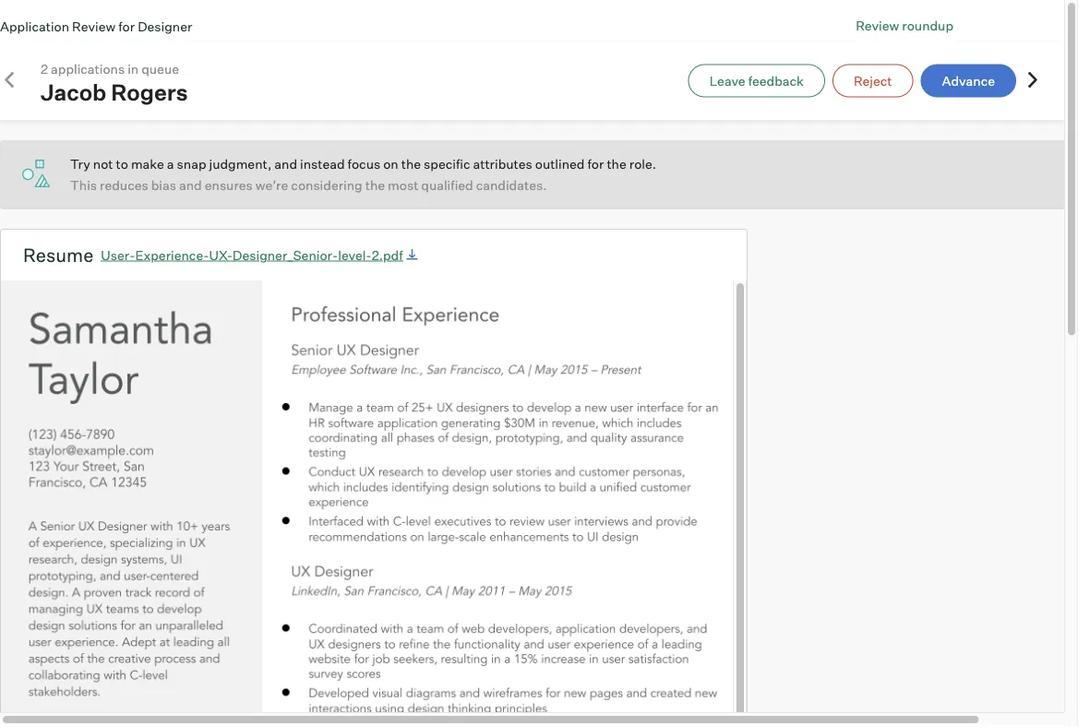 Task type: describe. For each thing, give the bounding box(es) containing it.
leave
[[710, 72, 746, 89]]

try not to make a snap judgment, and instead focus on the specific attributes outlined for the role. this reduces bias and ensures we're considering the most qualified candidates.
[[70, 156, 656, 193]]

jacob rogers link
[[41, 78, 188, 106]]

user-experience-ux-designer_senior-level-2.pdf
[[101, 247, 403, 263]]

user-experience-ux-designer_senior-level-2.pdf link
[[94, 246, 421, 264]]

judgment,
[[209, 156, 272, 172]]

designer_senior-
[[233, 247, 338, 263]]

1 horizontal spatial the
[[401, 156, 421, 172]]

review roundup
[[856, 17, 954, 33]]

qualified
[[421, 177, 473, 193]]

advance button
[[921, 64, 1016, 97]]

make
[[131, 156, 164, 172]]

0 vertical spatial for
[[118, 18, 135, 34]]

reduces
[[100, 177, 148, 193]]

reject
[[854, 72, 892, 89]]

try
[[70, 156, 90, 172]]

designer
[[138, 18, 192, 34]]

specific
[[424, 156, 470, 172]]

next element
[[1024, 71, 1042, 91]]

applications
[[51, 61, 125, 77]]

feedback
[[748, 72, 804, 89]]

leave feedback button
[[688, 64, 825, 97]]

snap
[[177, 156, 206, 172]]

review roundup link
[[856, 16, 954, 35]]

0 horizontal spatial the
[[365, 177, 385, 193]]

attributes
[[473, 156, 532, 172]]

2 horizontal spatial the
[[607, 156, 627, 172]]

role.
[[629, 156, 656, 172]]



Task type: vqa. For each thing, say whether or not it's contained in the screenshot.
The Test Dummy
no



Task type: locate. For each thing, give the bounding box(es) containing it.
application
[[0, 18, 69, 34]]

and down snap
[[179, 177, 202, 193]]

and
[[274, 156, 297, 172], [179, 177, 202, 193]]

resume
[[23, 244, 94, 267]]

level-
[[338, 247, 372, 263]]

experience-
[[135, 247, 209, 263]]

we're
[[256, 177, 288, 193]]

candidates.
[[476, 177, 547, 193]]

the left role. at the right top
[[607, 156, 627, 172]]

for left designer
[[118, 18, 135, 34]]

0 horizontal spatial review
[[72, 18, 116, 34]]

ensures
[[205, 177, 253, 193]]

review up applications at the top of the page
[[72, 18, 116, 34]]

the right on
[[401, 156, 421, 172]]

for right outlined
[[588, 156, 604, 172]]

most
[[388, 177, 418, 193]]

2 applications in queue jacob rogers
[[41, 61, 188, 106]]

in
[[128, 61, 139, 77]]

jacob
[[41, 78, 106, 106]]

focus
[[348, 156, 381, 172]]

this
[[70, 177, 97, 193]]

2.pdf
[[372, 247, 403, 263]]

1 horizontal spatial review
[[856, 17, 899, 33]]

2
[[41, 61, 48, 77]]

queue
[[141, 61, 179, 77]]

1 horizontal spatial and
[[274, 156, 297, 172]]

reject button
[[833, 64, 914, 97]]

rogers
[[111, 78, 188, 106]]

outlined
[[535, 156, 585, 172]]

1 vertical spatial and
[[179, 177, 202, 193]]

roundup
[[902, 17, 954, 33]]

ux-
[[209, 247, 233, 263]]

and up we're
[[274, 156, 297, 172]]

1 vertical spatial for
[[588, 156, 604, 172]]

review
[[856, 17, 899, 33], [72, 18, 116, 34]]

review left roundup
[[856, 17, 899, 33]]

not
[[93, 156, 113, 172]]

1 horizontal spatial for
[[588, 156, 604, 172]]

next image
[[1024, 71, 1042, 89]]

advance
[[942, 72, 995, 89]]

on
[[383, 156, 399, 172]]

0 horizontal spatial for
[[118, 18, 135, 34]]

instead
[[300, 156, 345, 172]]

the down focus
[[365, 177, 385, 193]]

a
[[167, 156, 174, 172]]

application review for designer
[[0, 18, 192, 34]]

bias
[[151, 177, 176, 193]]

for inside try not to make a snap judgment, and instead focus on the specific attributes outlined for the role. this reduces bias and ensures we're considering the most qualified candidates.
[[588, 156, 604, 172]]

0 vertical spatial and
[[274, 156, 297, 172]]

previous element
[[0, 71, 18, 91]]

considering
[[291, 177, 363, 193]]

for
[[118, 18, 135, 34], [588, 156, 604, 172]]

0 horizontal spatial and
[[179, 177, 202, 193]]

user-
[[101, 247, 135, 263]]

to
[[116, 156, 128, 172]]

the
[[401, 156, 421, 172], [607, 156, 627, 172], [365, 177, 385, 193]]

leave feedback
[[710, 72, 804, 89]]



